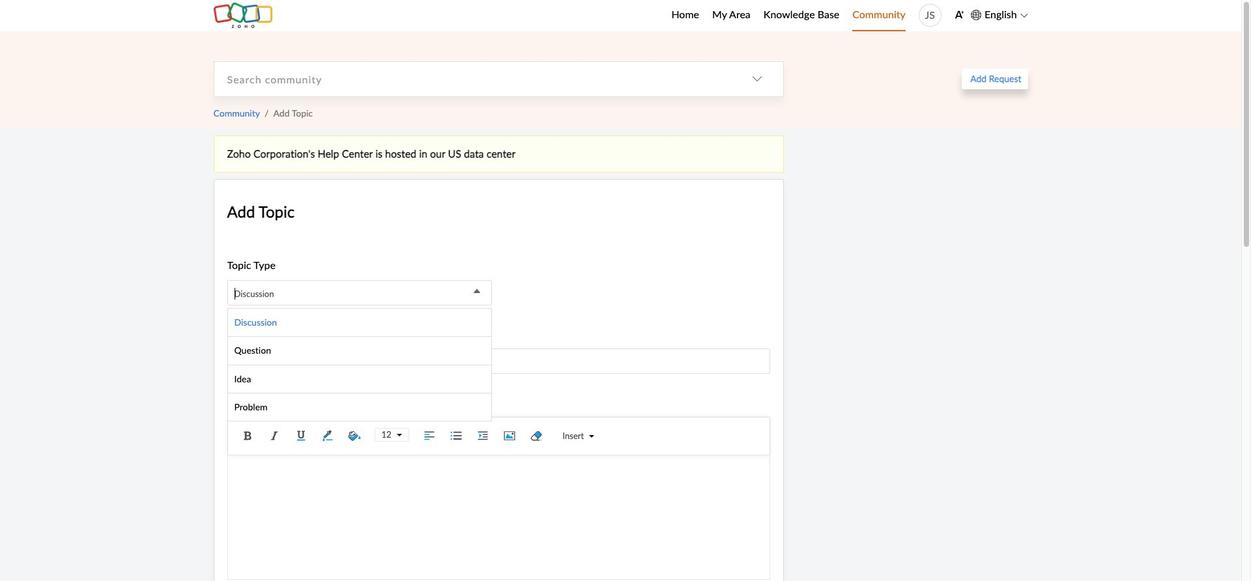 Task type: describe. For each thing, give the bounding box(es) containing it.
choose category image
[[752, 74, 762, 84]]

underline (ctrl+u) image
[[291, 426, 311, 446]]

3 option from the top
[[228, 365, 492, 394]]

background color image
[[345, 426, 364, 446]]

2 option from the top
[[228, 337, 492, 365]]

user preference image
[[955, 10, 965, 20]]

indent image
[[473, 426, 493, 446]]

choose languages element
[[971, 7, 1028, 23]]

clear formatting image
[[526, 426, 546, 446]]

1 option from the top
[[228, 309, 492, 337]]



Task type: vqa. For each thing, say whether or not it's contained in the screenshot.
first HEADING from the bottom
no



Task type: locate. For each thing, give the bounding box(es) containing it.
option
[[228, 309, 492, 337], [228, 337, 492, 365], [228, 365, 492, 394], [228, 394, 492, 421]]

topic type element
[[227, 280, 492, 306]]

bold (ctrl+b) image
[[238, 426, 257, 446]]

choose category element
[[731, 62, 783, 96]]

insert image image
[[500, 426, 519, 446]]

lists image
[[446, 426, 466, 446]]

font size image
[[391, 433, 402, 438]]

list box
[[227, 308, 492, 422]]

Topic Title... field
[[227, 348, 770, 374]]

font color image
[[318, 426, 337, 446]]

Search community  field
[[214, 62, 731, 96]]

4 option from the top
[[228, 394, 492, 421]]

Discussion search field
[[228, 281, 492, 306]]

user preference element
[[955, 6, 965, 25]]

italic (ctrl+i) image
[[264, 426, 284, 446]]

align image
[[420, 426, 439, 446]]

insert options image
[[584, 434, 595, 439]]



